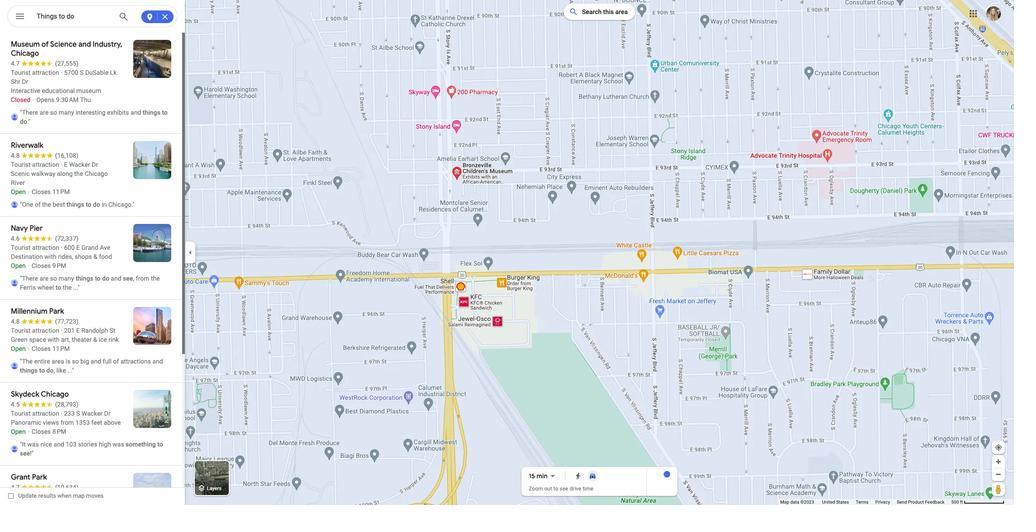 Task type: locate. For each thing, give the bounding box(es) containing it.
google maps element
[[0, 0, 1015, 505]]

zoom out image
[[996, 471, 1003, 478]]

15 min
[[529, 472, 548, 480]]

see
[[560, 486, 569, 492]]

send
[[898, 500, 908, 505]]

show street view coverage image
[[993, 483, 1006, 496]]

drive
[[570, 486, 582, 492]]

none radio up drive
[[572, 471, 586, 482]]

Things to do field
[[7, 5, 178, 28]]

product
[[909, 500, 925, 505]]

out
[[545, 486, 553, 492]]

driving image
[[590, 473, 597, 480]]

2 none radio from the left
[[586, 471, 601, 482]]

©2023
[[801, 500, 815, 505]]

footer containing map data ©2023
[[781, 499, 952, 505]]

zoom in image
[[996, 458, 1003, 465]]

zoom out to see drive time
[[529, 486, 594, 492]]

None field
[[37, 11, 112, 22]]

None radio
[[572, 471, 586, 482], [586, 471, 601, 482]]

area
[[616, 8, 628, 15]]

map data ©2023
[[781, 500, 816, 505]]

united states button
[[823, 499, 850, 505]]

min
[[537, 472, 548, 480]]


[[15, 10, 25, 23]]

time
[[583, 486, 594, 492]]

layers
[[207, 486, 222, 492]]

results
[[38, 492, 56, 499]]

send product feedback
[[898, 500, 945, 505]]

500
[[952, 500, 960, 505]]

none field inside things to do field
[[37, 11, 112, 22]]

when
[[58, 492, 72, 499]]

update results when map moves
[[18, 492, 104, 499]]

show your location image
[[995, 444, 1004, 452]]

 button
[[7, 5, 33, 29]]

send product feedback button
[[898, 499, 945, 505]]

none radio up time
[[586, 471, 601, 482]]

1 none radio from the left
[[572, 471, 586, 482]]

footer
[[781, 499, 952, 505]]

map
[[781, 500, 790, 505]]

15
[[529, 472, 536, 480]]

update
[[18, 492, 37, 499]]

search this area
[[582, 8, 628, 15]]

collapse side panel image
[[185, 248, 195, 258]]

privacy
[[876, 500, 891, 505]]



Task type: describe. For each thing, give the bounding box(es) containing it.
google account: michelle dermenjian  
(michelle.dermenjian@adept.ai) image
[[987, 6, 1002, 21]]

this
[[604, 8, 614, 15]]

feedback
[[926, 500, 945, 505]]

zoom
[[529, 486, 543, 492]]

states
[[837, 500, 850, 505]]

none radio "walking"
[[572, 471, 586, 482]]

united
[[823, 500, 836, 505]]

search
[[582, 8, 602, 15]]

500 ft button
[[952, 500, 1005, 505]]

moves
[[86, 492, 104, 499]]

Turn off travel time tool checkbox
[[657, 471, 671, 478]]

none radio the "driving"
[[586, 471, 601, 482]]

terms
[[857, 500, 869, 505]]

walking image
[[575, 473, 582, 480]]

results for things to do feed
[[0, 33, 185, 505]]

15 min button
[[529, 471, 559, 482]]

data
[[791, 500, 800, 505]]

turn off travel time tool image
[[664, 471, 671, 478]]

privacy button
[[876, 499, 891, 505]]

map
[[73, 492, 85, 499]]

ft
[[961, 500, 964, 505]]

terms button
[[857, 499, 869, 505]]

footer inside the google maps 'element'
[[781, 499, 952, 505]]

united states
[[823, 500, 850, 505]]

500 ft
[[952, 500, 964, 505]]

to
[[554, 486, 559, 492]]

 search field
[[7, 5, 178, 29]]

Update results when map moves checkbox
[[8, 490, 104, 502]]

search this area button
[[564, 4, 636, 20]]



Task type: vqa. For each thing, say whether or not it's contained in the screenshot.
footer inside the the Google Maps element
yes



